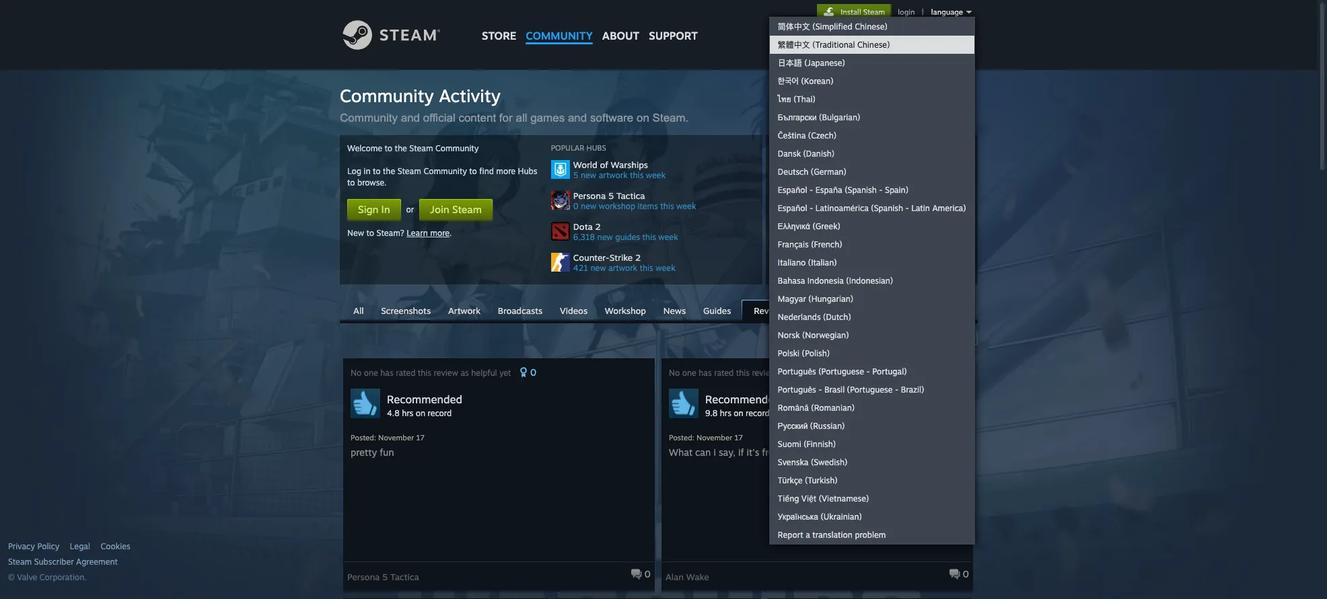 Task type: describe. For each thing, give the bounding box(es) containing it.
.
[[450, 228, 452, 238]]

recommended for fun
[[387, 393, 463, 407]]

all
[[516, 112, 527, 125]]

community up official
[[340, 85, 434, 106]]

persona for persona 5 tactica 0 new workshop items this week
[[573, 191, 606, 201]]

0 vertical spatial hubs
[[587, 143, 606, 153]]

español - latinoamérica (spanish - latin america) link
[[770, 199, 975, 217]]

in
[[381, 203, 390, 216]]

6,318
[[573, 232, 595, 242]]

workshop
[[599, 201, 636, 211]]

no for what can i say, if it's from remedy it's good.
[[669, 368, 680, 378]]

dota 2 6,318 new guides this week
[[573, 221, 678, 242]]

new for world
[[581, 170, 597, 180]]

hubs inside log in to the steam community to find more hubs to browse.
[[518, 166, 537, 176]]

- inside 'link'
[[867, 367, 870, 377]]

to right welcome
[[385, 143, 392, 153]]

review for fun
[[434, 368, 458, 378]]

no for pretty fun
[[351, 368, 362, 378]]

(italian)
[[808, 258, 837, 268]]

2 and from the left
[[568, 112, 587, 125]]

all
[[353, 306, 364, 316]]

(finnish)
[[804, 440, 836, 450]]

suomi
[[778, 440, 802, 450]]

has for can
[[699, 368, 712, 378]]

tactica for persona 5 tactica 0 new workshop items this week
[[617, 191, 645, 201]]

most
[[825, 333, 848, 343]]

türkçe (turkish)
[[778, 476, 838, 486]]

(hungarian)
[[809, 294, 854, 304]]

0 horizontal spatial more
[[430, 228, 450, 238]]

on for pretty fun
[[416, 409, 425, 419]]

1 vertical spatial (portuguese
[[847, 385, 893, 395]]

this up recommended 4.8 hrs on record on the bottom left of page
[[418, 368, 432, 378]]

most popular
[[825, 333, 887, 343]]

español for español - latinoamérica (spanish - latin america)
[[778, 203, 807, 213]]

policy
[[37, 542, 60, 552]]

(bulgarian)
[[819, 112, 861, 123]]

cookies
[[101, 542, 130, 552]]

español for español - españa (spanish - spain)
[[778, 185, 807, 195]]

artwork for strike
[[609, 263, 638, 273]]

install steam link
[[817, 4, 891, 20]]

yet for what can i say, if it's from remedy it's good.
[[818, 368, 830, 378]]

in
[[364, 166, 371, 176]]

português (portuguese - portugal)
[[778, 367, 907, 377]]

on for what can i say, if it's from remedy it's good.
[[734, 409, 744, 419]]

steam for install steam
[[864, 7, 885, 17]]

recommended for can
[[705, 393, 781, 407]]

magyar
[[778, 294, 806, 304]]

report
[[778, 530, 804, 541]]

ελληνικά (greek)
[[778, 221, 841, 232]]

1 it's from the left
[[747, 447, 760, 458]]

italiano (italian)
[[778, 258, 837, 268]]

(japanese)
[[805, 58, 845, 68]]

this inside dota 2 6,318 new guides this week
[[643, 232, 656, 242]]

fun
[[380, 447, 394, 458]]

bahasa indonesia (indonesian) link
[[770, 272, 975, 290]]

(russian)
[[810, 421, 845, 432]]

français
[[778, 240, 809, 250]]

workshop link
[[598, 301, 653, 320]]

- up ελληνικά (greek)
[[810, 203, 813, 213]]

português - brasil (portuguese - brazil) link
[[770, 381, 975, 399]]

steam inside log in to the steam community to find more hubs to browse.
[[398, 166, 421, 176]]

(korean)
[[801, 76, 834, 86]]

find for find hubs
[[774, 143, 790, 153]]

this inside "world of warships 5 new artwork this week"
[[630, 170, 644, 180]]

november for can
[[697, 434, 733, 443]]

españa
[[816, 185, 843, 195]]

reviews
[[754, 306, 787, 316]]

software
[[590, 112, 634, 125]]

deutsch (german) link
[[770, 163, 975, 181]]

0 vertical spatial the
[[395, 143, 407, 153]]

to down log at the top
[[347, 178, 355, 188]]

join
[[430, 203, 449, 216]]

to left find
[[469, 166, 477, 176]]

nederlands (dutch)
[[778, 312, 851, 322]]

- left the brazil)
[[895, 385, 899, 395]]

hrs for can
[[720, 409, 732, 419]]

privacy policy
[[8, 542, 60, 552]]

alan wake link
[[666, 567, 709, 583]]

of
[[600, 160, 608, 170]]

persona 5 tactica link for 0
[[347, 567, 419, 583]]

русский (russian)
[[778, 421, 845, 432]]

portugal)
[[873, 367, 907, 377]]

1 and from the left
[[401, 112, 420, 125]]

legal link
[[70, 542, 90, 553]]

counter-
[[573, 252, 610, 263]]

week inside persona 5 tactica 0 new workshop items this week
[[677, 201, 696, 211]]

русский (russian) link
[[770, 417, 975, 436]]

log
[[347, 166, 361, 176]]

steam?
[[377, 228, 404, 238]]

rated for can
[[714, 368, 734, 378]]

日本語 (japanese) link
[[770, 54, 975, 72]]

install
[[841, 7, 861, 17]]

find hubs
[[774, 143, 812, 153]]

posted: november 17 pretty fun
[[351, 434, 425, 458]]

find for find people
[[774, 231, 790, 240]]

dansk (danish) link
[[770, 145, 975, 163]]

community inside log in to the steam community to find more hubs to browse.
[[424, 166, 467, 176]]

login | language
[[898, 7, 963, 17]]

week inside counter-strike 2 421 new artwork this week
[[656, 263, 676, 273]]

posted: for what
[[669, 434, 695, 443]]

0 inside persona 5 tactica 0 new workshop items this week
[[573, 201, 579, 211]]

videos
[[560, 306, 588, 316]]

français (french)
[[778, 240, 843, 250]]

the inside log in to the steam community to find more hubs to browse.
[[383, 166, 395, 176]]

record for fun
[[428, 409, 452, 419]]

videos link
[[553, 301, 594, 320]]

new to steam? learn more .
[[347, 228, 452, 238]]

ไทย
[[778, 94, 792, 104]]

community up welcome
[[340, 112, 398, 125]]

2 inside dota 2 6,318 new guides this week
[[595, 221, 601, 232]]

suomi (finnish) link
[[770, 436, 975, 454]]

wake
[[686, 572, 709, 583]]

november for fun
[[378, 434, 414, 443]]

17 for can
[[735, 434, 743, 443]]

suomi (finnish)
[[778, 440, 836, 450]]

spain)
[[885, 185, 909, 195]]

svenska (swedish)
[[778, 458, 848, 468]]

polski (polish) link
[[770, 345, 975, 363]]

strike
[[610, 252, 633, 263]]

5 inside "world of warships 5 new artwork this week"
[[573, 170, 579, 180]]

(norwegian)
[[802, 331, 849, 341]]

no one has rated this review as helpful yet for fun
[[351, 368, 514, 378]]

italiano
[[778, 258, 806, 268]]

alan wake
[[666, 572, 709, 583]]

workshop
[[605, 306, 646, 316]]

(spanish for españa
[[845, 185, 877, 195]]

find
[[479, 166, 494, 176]]

steam for cookies steam subscriber agreement © valve corporation.
[[8, 557, 32, 567]]

guides
[[703, 306, 731, 316]]

recommended 9.8 hrs on record
[[705, 393, 781, 419]]

magyar (hungarian)
[[778, 294, 854, 304]]

items
[[638, 201, 658, 211]]

5 for persona 5 tactica 0 new workshop items this week
[[608, 191, 614, 201]]

browse.
[[357, 178, 387, 188]]

learn
[[407, 228, 428, 238]]

a
[[806, 530, 810, 541]]

login
[[898, 7, 915, 17]]

helpful for pretty fun
[[471, 368, 497, 378]]

privacy
[[8, 542, 35, 552]]

čeština (czech) link
[[770, 127, 975, 145]]



Task type: vqa. For each thing, say whether or not it's contained in the screenshot.
cities:
no



Task type: locate. For each thing, give the bounding box(es) containing it.
hubs up of
[[587, 143, 606, 153]]

warships
[[611, 160, 648, 170]]

language
[[932, 7, 963, 17]]

log in to the steam community to find more hubs to browse.
[[347, 166, 537, 188]]

2 vertical spatial 5
[[382, 572, 388, 583]]

1 horizontal spatial tactica
[[617, 191, 645, 201]]

as
[[461, 368, 469, 378], [779, 368, 787, 378]]

1 horizontal spatial helpful
[[790, 368, 815, 378]]

0 horizontal spatial 17
[[416, 434, 425, 443]]

on inside the recommended 9.8 hrs on record
[[734, 409, 744, 419]]

0 horizontal spatial persona 5 tactica link
[[347, 567, 419, 583]]

1 português from the top
[[778, 367, 816, 377]]

artwork for of
[[599, 170, 628, 180]]

this up the recommended 9.8 hrs on record
[[736, 368, 750, 378]]

subscriber
[[34, 557, 74, 567]]

2 helpful from the left
[[790, 368, 815, 378]]

1 español from the top
[[778, 185, 807, 195]]

1 vertical spatial 5
[[608, 191, 614, 201]]

română (romanian)
[[778, 403, 855, 413]]

1 horizontal spatial no
[[669, 368, 680, 378]]

persona 5 tactica 0 new workshop items this week
[[573, 191, 696, 211]]

new inside counter-strike 2 421 new artwork this week
[[591, 263, 606, 273]]

2 yet from the left
[[818, 368, 830, 378]]

2 recommended from the left
[[705, 393, 781, 407]]

one for pretty
[[364, 368, 378, 378]]

1 horizontal spatial persona
[[573, 191, 606, 201]]

steam right "join"
[[452, 203, 482, 216]]

recommended 4.8 hrs on record
[[387, 393, 463, 419]]

corporation.
[[40, 573, 87, 583]]

1 find from the top
[[774, 143, 790, 153]]

on inside community activity community and official content for all games and software on steam.
[[637, 112, 650, 125]]

0 horizontal spatial hubs
[[518, 166, 537, 176]]

this inside persona 5 tactica 0 new workshop items this week
[[661, 201, 674, 211]]

no one has rated this review as helpful yet up recommended 4.8 hrs on record on the bottom left of page
[[351, 368, 514, 378]]

1 horizontal spatial recommended
[[705, 393, 781, 407]]

1 vertical spatial chinese)
[[858, 40, 890, 50]]

2 november from the left
[[697, 434, 733, 443]]

português for português - brasil (portuguese - brazil)
[[778, 385, 816, 395]]

0 vertical spatial find
[[774, 143, 790, 153]]

the right welcome
[[395, 143, 407, 153]]

more right find
[[496, 166, 516, 176]]

1 horizontal spatial and
[[568, 112, 587, 125]]

rated up the recommended 9.8 hrs on record
[[714, 368, 734, 378]]

posted: inside posted: november 17 what can i say, if it's from remedy it's good.
[[669, 434, 695, 443]]

install steam
[[841, 7, 885, 17]]

繁體中文 (traditional chinese) link
[[770, 36, 975, 54]]

2 español from the top
[[778, 203, 807, 213]]

artwork inside counter-strike 2 421 new artwork this week
[[609, 263, 638, 273]]

welcome
[[347, 143, 382, 153]]

(polish)
[[802, 349, 830, 359]]

this right guides
[[643, 232, 656, 242]]

None text field
[[778, 165, 955, 175], [778, 252, 955, 263], [778, 165, 955, 175], [778, 252, 955, 263]]

português inside 'link'
[[778, 367, 816, 377]]

as for can
[[779, 368, 787, 378]]

1 horizontal spatial posted:
[[669, 434, 695, 443]]

america)
[[933, 203, 966, 213]]

artwork inside "world of warships 5 new artwork this week"
[[599, 170, 628, 180]]

1 november from the left
[[378, 434, 414, 443]]

posted: inside posted: november 17 pretty fun
[[351, 434, 376, 443]]

chinese) down 简体中文 (simplified chinese) link
[[858, 40, 890, 50]]

hubs right find
[[518, 166, 537, 176]]

|
[[922, 7, 924, 17]]

2 hrs from the left
[[720, 409, 732, 419]]

new right 421
[[591, 263, 606, 273]]

1 horizontal spatial 5
[[573, 170, 579, 180]]

español down deutsch
[[778, 185, 807, 195]]

(portuguese
[[819, 367, 864, 377], [847, 385, 893, 395]]

or
[[406, 205, 414, 215]]

17
[[416, 434, 425, 443], [735, 434, 743, 443]]

(turkish)
[[805, 476, 838, 486]]

1 horizontal spatial 17
[[735, 434, 743, 443]]

steam up 简体中文 (simplified chinese) link
[[864, 7, 885, 17]]

0 vertical spatial more
[[496, 166, 516, 176]]

helpful down polski (polish) at the bottom right of the page
[[790, 368, 815, 378]]

0 vertical spatial español
[[778, 185, 807, 195]]

0 horizontal spatial no one has rated this review as helpful yet
[[351, 368, 514, 378]]

0 horizontal spatial it's
[[747, 447, 760, 458]]

week down dota 2 'link'
[[656, 263, 676, 273]]

1 horizontal spatial yet
[[818, 368, 830, 378]]

(spanish down spain)
[[871, 203, 903, 213]]

1 record from the left
[[428, 409, 452, 419]]

1 horizontal spatial persona 5 tactica link
[[573, 191, 755, 201]]

17 for fun
[[416, 434, 425, 443]]

posted: up 'pretty'
[[351, 434, 376, 443]]

new inside "world of warships 5 new artwork this week"
[[581, 170, 597, 180]]

and right games at left top
[[568, 112, 587, 125]]

2 has from the left
[[699, 368, 712, 378]]

hrs inside the recommended 9.8 hrs on record
[[720, 409, 732, 419]]

on inside recommended 4.8 hrs on record
[[416, 409, 425, 419]]

1 hrs from the left
[[402, 409, 414, 419]]

yet down 'broadcasts'
[[499, 368, 511, 378]]

can
[[695, 447, 711, 458]]

steam down welcome to the steam community at the top of the page
[[398, 166, 421, 176]]

0 horizontal spatial helpful
[[471, 368, 497, 378]]

persona
[[573, 191, 606, 201], [347, 572, 380, 583]]

hrs
[[402, 409, 414, 419], [720, 409, 732, 419]]

tactica for persona 5 tactica
[[391, 572, 419, 583]]

- left brasil
[[819, 385, 822, 395]]

counter-strike 2 421 new artwork this week
[[573, 252, 676, 273]]

français (french) link
[[770, 236, 975, 254]]

1 vertical spatial tactica
[[391, 572, 419, 583]]

(spanish for latinoamérica
[[871, 203, 903, 213]]

1 horizontal spatial record
[[746, 409, 770, 419]]

(traditional
[[813, 40, 855, 50]]

artwork right world
[[599, 170, 628, 180]]

it's right if
[[747, 447, 760, 458]]

november up i
[[697, 434, 733, 443]]

1 vertical spatial 2
[[635, 252, 641, 263]]

2 review from the left
[[752, 368, 777, 378]]

persona inside persona 5 tactica 0 new workshop items this week
[[573, 191, 606, 201]]

november inside posted: november 17 what can i say, if it's from remedy it's good.
[[697, 434, 733, 443]]

hrs right 4.8
[[402, 409, 414, 419]]

review up the recommended 9.8 hrs on record
[[752, 368, 777, 378]]

translation
[[813, 530, 853, 541]]

support link
[[644, 0, 703, 46]]

steam inside the "cookies steam subscriber agreement © valve corporation."
[[8, 557, 32, 567]]

new left of
[[581, 170, 597, 180]]

norsk (norwegian)
[[778, 331, 849, 341]]

cookies steam subscriber agreement © valve corporation.
[[8, 542, 130, 583]]

©
[[8, 573, 15, 583]]

5 inside persona 5 tactica 0 new workshop items this week
[[608, 191, 614, 201]]

1 vertical spatial persona 5 tactica link
[[347, 567, 419, 583]]

日本語 (japanese)
[[778, 58, 845, 68]]

persona 5 tactica link for 0 new workshop items
[[573, 191, 755, 201]]

1 no from the left
[[351, 368, 362, 378]]

as up recommended 4.8 hrs on record on the bottom left of page
[[461, 368, 469, 378]]

0 horizontal spatial on
[[416, 409, 425, 419]]

1 vertical spatial persona
[[347, 572, 380, 583]]

popular up polski (polish) link
[[851, 333, 887, 343]]

record inside the recommended 9.8 hrs on record
[[746, 409, 770, 419]]

1 vertical spatial (spanish
[[871, 203, 903, 213]]

week up dota 2 'link'
[[677, 201, 696, 211]]

1 horizontal spatial on
[[637, 112, 650, 125]]

0 horizontal spatial popular
[[551, 143, 585, 153]]

steam for join steam
[[452, 203, 482, 216]]

17 inside posted: november 17 pretty fun
[[416, 434, 425, 443]]

1 horizontal spatial one
[[682, 368, 697, 378]]

2 horizontal spatial on
[[734, 409, 744, 419]]

1 rated from the left
[[396, 368, 416, 378]]

new for persona
[[581, 201, 597, 211]]

reviews link
[[742, 300, 799, 322]]

1 horizontal spatial no one has rated this review as helpful yet
[[669, 368, 832, 378]]

record
[[428, 409, 452, 419], [746, 409, 770, 419]]

as down polski
[[779, 368, 787, 378]]

(swedish)
[[811, 458, 848, 468]]

latinoamérica
[[816, 203, 869, 213]]

2 right 'strike'
[[635, 252, 641, 263]]

0 horizontal spatial one
[[364, 368, 378, 378]]

guides
[[615, 232, 640, 242]]

1 horizontal spatial popular
[[851, 333, 887, 343]]

good.
[[837, 447, 862, 458]]

join steam link
[[420, 199, 493, 221]]

steam down official
[[409, 143, 433, 153]]

0 vertical spatial tactica
[[617, 191, 645, 201]]

posted: for pretty
[[351, 434, 376, 443]]

this up persona 5 tactica 0 new workshop items this week
[[630, 170, 644, 180]]

new inside dota 2 6,318 new guides this week
[[597, 232, 613, 242]]

1 horizontal spatial rated
[[714, 368, 734, 378]]

български
[[778, 112, 817, 123]]

review for can
[[752, 368, 777, 378]]

posted: up what
[[669, 434, 695, 443]]

week inside dota 2 6,318 new guides this week
[[659, 232, 678, 242]]

to right in
[[373, 166, 381, 176]]

- down polski (polish) link
[[867, 367, 870, 377]]

and left official
[[401, 112, 420, 125]]

português up română
[[778, 385, 816, 395]]

(romanian)
[[811, 403, 855, 413]]

(spanish
[[845, 185, 877, 195], [871, 203, 903, 213]]

dansk (danish)
[[778, 149, 835, 159]]

new up the dota
[[581, 201, 597, 211]]

2 rated from the left
[[714, 368, 734, 378]]

0 vertical spatial (spanish
[[845, 185, 877, 195]]

0 horizontal spatial review
[[434, 368, 458, 378]]

1 vertical spatial find
[[774, 231, 790, 240]]

- left spain)
[[879, 185, 883, 195]]

1 posted: from the left
[[351, 434, 376, 443]]

1 review from the left
[[434, 368, 458, 378]]

1 17 from the left
[[416, 434, 425, 443]]

2 17 from the left
[[735, 434, 743, 443]]

1 horizontal spatial has
[[699, 368, 712, 378]]

games
[[531, 112, 565, 125]]

popular hubs
[[551, 143, 606, 153]]

0 horizontal spatial november
[[378, 434, 414, 443]]

tactica inside persona 5 tactica 0 new workshop items this week
[[617, 191, 645, 201]]

one down news
[[682, 368, 697, 378]]

yet for pretty fun
[[499, 368, 511, 378]]

17 up if
[[735, 434, 743, 443]]

0 horizontal spatial hrs
[[402, 409, 414, 419]]

0 vertical spatial português
[[778, 367, 816, 377]]

chinese) down install steam
[[855, 22, 888, 32]]

0 horizontal spatial tactica
[[391, 572, 419, 583]]

(portuguese up brasil
[[819, 367, 864, 377]]

hrs inside recommended 4.8 hrs on record
[[402, 409, 414, 419]]

week up items
[[646, 170, 666, 180]]

rated for fun
[[396, 368, 416, 378]]

(german)
[[811, 167, 847, 177]]

(portuguese up română (romanian) link
[[847, 385, 893, 395]]

čeština
[[778, 131, 806, 141]]

0 horizontal spatial no
[[351, 368, 362, 378]]

this right 'strike'
[[640, 263, 654, 273]]

community link
[[521, 0, 598, 49]]

1 horizontal spatial november
[[697, 434, 733, 443]]

november inside posted: november 17 pretty fun
[[378, 434, 414, 443]]

chinese) for 繁體中文 (traditional chinese)
[[858, 40, 890, 50]]

português down polski (polish) at the bottom right of the page
[[778, 367, 816, 377]]

2 one from the left
[[682, 368, 697, 378]]

русский
[[778, 421, 808, 432]]

1 vertical spatial artwork
[[609, 263, 638, 273]]

rated up recommended 4.8 hrs on record on the bottom left of page
[[396, 368, 416, 378]]

no one has rated this review as helpful yet for can
[[669, 368, 832, 378]]

0 horizontal spatial yet
[[499, 368, 511, 378]]

new right 6,318
[[597, 232, 613, 242]]

svenska
[[778, 458, 809, 468]]

hrs for fun
[[402, 409, 414, 419]]

record for can
[[746, 409, 770, 419]]

hubs
[[792, 143, 812, 153]]

0 horizontal spatial and
[[401, 112, 420, 125]]

one for what
[[682, 368, 697, 378]]

1 yet from the left
[[499, 368, 511, 378]]

find down čeština
[[774, 143, 790, 153]]

1 vertical spatial español
[[778, 203, 807, 213]]

17 inside posted: november 17 what can i say, if it's from remedy it's good.
[[735, 434, 743, 443]]

it's
[[747, 447, 760, 458], [821, 447, 834, 458]]

guides link
[[697, 301, 738, 320]]

2 posted: from the left
[[669, 434, 695, 443]]

has for fun
[[381, 368, 394, 378]]

1 one from the left
[[364, 368, 378, 378]]

0 vertical spatial 2
[[595, 221, 601, 232]]

0 horizontal spatial 5
[[382, 572, 388, 583]]

1 as from the left
[[461, 368, 469, 378]]

1 no one has rated this review as helpful yet from the left
[[351, 368, 514, 378]]

dota
[[573, 221, 593, 232]]

persona for persona 5 tactica
[[347, 572, 380, 583]]

steam down privacy
[[8, 557, 32, 567]]

2 record from the left
[[746, 409, 770, 419]]

1 horizontal spatial hubs
[[587, 143, 606, 153]]

record up posted: november 17 what can i say, if it's from remedy it's good.
[[746, 409, 770, 419]]

hubs
[[587, 143, 606, 153], [518, 166, 537, 176]]

artwork down guides
[[609, 263, 638, 273]]

0 horizontal spatial persona
[[347, 572, 380, 583]]

alan
[[666, 572, 684, 583]]

if
[[739, 447, 744, 458]]

繁體中文
[[778, 40, 810, 50]]

popular up world
[[551, 143, 585, 153]]

find left people
[[774, 231, 790, 240]]

việt
[[802, 494, 817, 504]]

0 vertical spatial (portuguese
[[819, 367, 864, 377]]

more inside log in to the steam community to find more hubs to browse.
[[496, 166, 516, 176]]

polski
[[778, 349, 800, 359]]

2 find from the top
[[774, 231, 790, 240]]

helpful down artwork
[[471, 368, 497, 378]]

17 down recommended 4.8 hrs on record on the bottom left of page
[[416, 434, 425, 443]]

this right items
[[661, 201, 674, 211]]

has up 9.8
[[699, 368, 712, 378]]

nederlands
[[778, 312, 821, 322]]

(french)
[[811, 240, 843, 250]]

1 horizontal spatial more
[[496, 166, 516, 176]]

0 vertical spatial popular
[[551, 143, 585, 153]]

5 for persona 5 tactica
[[382, 572, 388, 583]]

0 horizontal spatial rated
[[396, 368, 416, 378]]

2 no from the left
[[669, 368, 680, 378]]

- left españa
[[810, 185, 813, 195]]

(danish)
[[803, 149, 835, 159]]

on right 9.8
[[734, 409, 744, 419]]

0 horizontal spatial as
[[461, 368, 469, 378]]

português for português (portuguese - portugal)
[[778, 367, 816, 377]]

review up recommended 4.8 hrs on record on the bottom left of page
[[434, 368, 458, 378]]

2 it's from the left
[[821, 447, 834, 458]]

more right "learn"
[[430, 228, 450, 238]]

record inside recommended 4.8 hrs on record
[[428, 409, 452, 419]]

简体中文 (simplified chinese)
[[778, 22, 888, 32]]

indonesia
[[808, 276, 844, 286]]

1 vertical spatial hubs
[[518, 166, 537, 176]]

week inside "world of warships 5 new artwork this week"
[[646, 170, 666, 180]]

0 vertical spatial artwork
[[599, 170, 628, 180]]

(spanish up español - latinoamérica (spanish - latin america) link
[[845, 185, 877, 195]]

learn more link
[[407, 228, 450, 238]]

all link
[[347, 301, 371, 320]]

record right 4.8
[[428, 409, 452, 419]]

2 right the dota
[[595, 221, 601, 232]]

recommended up 9.8
[[705, 393, 781, 407]]

pretty
[[351, 447, 377, 458]]

most popular link
[[815, 331, 898, 345]]

0 vertical spatial persona
[[573, 191, 606, 201]]

1 vertical spatial português
[[778, 385, 816, 395]]

2 as from the left
[[779, 368, 787, 378]]

0 horizontal spatial record
[[428, 409, 452, 419]]

español up ελληνικά
[[778, 203, 807, 213]]

2 no one has rated this review as helpful yet from the left
[[669, 368, 832, 378]]

this inside counter-strike 2 421 new artwork this week
[[640, 263, 654, 273]]

(portuguese inside 'link'
[[819, 367, 864, 377]]

2 português from the top
[[778, 385, 816, 395]]

it's left good.
[[821, 447, 834, 458]]

popular inside most popular link
[[851, 333, 887, 343]]

2 inside counter-strike 2 421 new artwork this week
[[635, 252, 641, 263]]

0 vertical spatial 5
[[573, 170, 579, 180]]

no one has rated this review as helpful yet up the recommended 9.8 hrs on record
[[669, 368, 832, 378]]

persona 5 tactica
[[347, 572, 419, 583]]

welcome to the steam community
[[347, 143, 479, 153]]

november up fun
[[378, 434, 414, 443]]

on right 4.8
[[416, 409, 425, 419]]

one down all link
[[364, 368, 378, 378]]

on left steam.
[[637, 112, 650, 125]]

1 vertical spatial popular
[[851, 333, 887, 343]]

hrs right 9.8
[[720, 409, 732, 419]]

1 horizontal spatial hrs
[[720, 409, 732, 419]]

0 vertical spatial chinese)
[[855, 22, 888, 32]]

viewing
[[771, 331, 815, 343]]

- left latin
[[906, 203, 909, 213]]

1 horizontal spatial it's
[[821, 447, 834, 458]]

български (bulgarian)
[[778, 112, 861, 123]]

community up "join"
[[424, 166, 467, 176]]

1 vertical spatial more
[[430, 228, 450, 238]]

new for counter-
[[591, 263, 606, 273]]

helpful for what can i say, if it's from remedy it's good.
[[790, 368, 815, 378]]

community up log in to the steam community to find more hubs to browse.
[[436, 143, 479, 153]]

official
[[423, 112, 456, 125]]

0 horizontal spatial recommended
[[387, 393, 463, 407]]

1 horizontal spatial as
[[779, 368, 787, 378]]

no down news
[[669, 368, 680, 378]]

rated
[[396, 368, 416, 378], [714, 368, 734, 378]]

chinese) for 简体中文 (simplified chinese)
[[855, 22, 888, 32]]

report a translation problem
[[778, 530, 886, 541]]

support
[[649, 29, 698, 42]]

the up browse. on the top left of page
[[383, 166, 395, 176]]

yet up brasil
[[818, 368, 830, 378]]

no down all
[[351, 368, 362, 378]]

to right new
[[367, 228, 374, 238]]

0 horizontal spatial has
[[381, 368, 394, 378]]

join steam
[[430, 203, 482, 216]]

(vietnamese)
[[819, 494, 869, 504]]

recommended up 4.8
[[387, 393, 463, 407]]

as for fun
[[461, 368, 469, 378]]

1 recommended from the left
[[387, 393, 463, 407]]

2 horizontal spatial 5
[[608, 191, 614, 201]]

has up 4.8
[[381, 368, 394, 378]]

1 helpful from the left
[[471, 368, 497, 378]]

1 has from the left
[[381, 368, 394, 378]]

1 vertical spatial the
[[383, 166, 395, 176]]

no one has rated this review as helpful yet
[[351, 368, 514, 378], [669, 368, 832, 378]]

on
[[637, 112, 650, 125], [416, 409, 425, 419], [734, 409, 744, 419]]

0 vertical spatial persona 5 tactica link
[[573, 191, 755, 201]]

日本語
[[778, 58, 802, 68]]

1 horizontal spatial review
[[752, 368, 777, 378]]

1 horizontal spatial 2
[[635, 252, 641, 263]]

week up the counter-strike 2 link
[[659, 232, 678, 242]]

0 horizontal spatial posted:
[[351, 434, 376, 443]]

0 horizontal spatial 2
[[595, 221, 601, 232]]

new inside persona 5 tactica 0 new workshop items this week
[[581, 201, 597, 211]]



